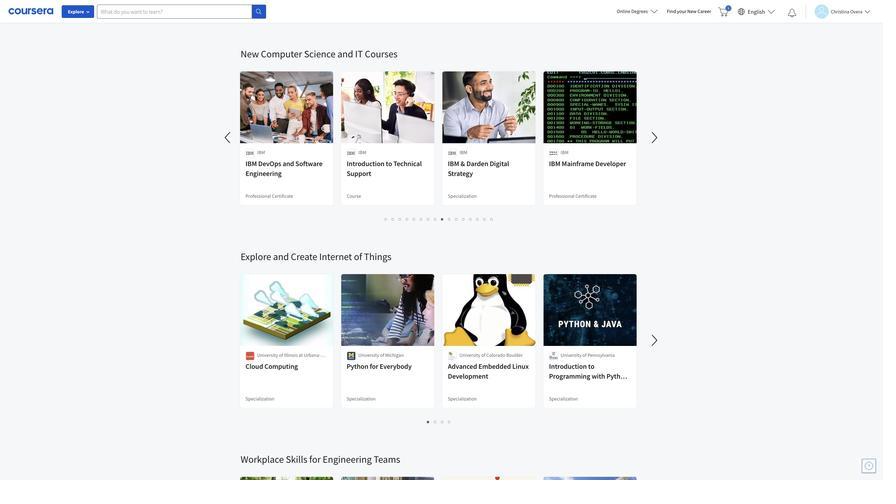 Task type: locate. For each thing, give the bounding box(es) containing it.
and right "devops"
[[283, 159, 294, 168]]

9 button
[[439, 215, 446, 224]]

2 ibm image from the left
[[347, 149, 356, 158]]

specialization inside new computer science and it courses carousel element
[[448, 193, 477, 200]]

and left java
[[549, 382, 561, 391]]

1 for 2 button corresponding to the top 1 button
[[385, 216, 387, 223]]

0 vertical spatial 3 button
[[397, 215, 404, 224]]

1 horizontal spatial explore
[[241, 251, 271, 263]]

4 button inside explore and create internet of things carousel "element"
[[446, 419, 453, 427]]

computer
[[261, 48, 302, 60]]

to left "technical"
[[386, 159, 392, 168]]

1 vertical spatial 2 button
[[432, 419, 439, 427]]

2 inside explore and create internet of things carousel "element"
[[434, 419, 437, 426]]

university for python
[[358, 353, 379, 359]]

0 vertical spatial 4
[[406, 216, 409, 223]]

university of pennsylvania
[[561, 353, 615, 359]]

0 vertical spatial 3
[[399, 216, 402, 223]]

of for introduction to programming with python and java
[[583, 353, 587, 359]]

certificate for mainframe
[[576, 193, 597, 200]]

1
[[385, 216, 387, 223], [427, 419, 430, 426]]

1 vertical spatial python
[[607, 372, 628, 381]]

ibm up support
[[358, 149, 366, 156]]

5
[[413, 216, 416, 223]]

and left it
[[337, 48, 353, 60]]

1 horizontal spatial 2 button
[[432, 419, 439, 427]]

0 horizontal spatial 4 button
[[404, 215, 411, 224]]

0 horizontal spatial ibm image
[[246, 149, 254, 158]]

university up python for everybody
[[358, 353, 379, 359]]

advanced
[[448, 362, 477, 371]]

for
[[370, 362, 378, 371], [309, 454, 321, 466]]

2 for rightmost 1 button
[[434, 419, 437, 426]]

0 horizontal spatial 2 button
[[390, 215, 397, 224]]

list inside new computer science and it courses carousel element
[[241, 215, 637, 224]]

ibm image for ibm & darden digital strategy
[[448, 149, 457, 158]]

1 for 2 button corresponding to rightmost 1 button
[[427, 419, 430, 426]]

7 button
[[425, 215, 432, 224]]

0 vertical spatial to
[[386, 159, 392, 168]]

11
[[455, 216, 461, 223]]

specialization
[[448, 193, 477, 200], [246, 396, 274, 403], [347, 396, 376, 403], [448, 396, 477, 403], [549, 396, 578, 403]]

1 horizontal spatial 3 button
[[439, 419, 446, 427]]

2 horizontal spatial ibm image
[[448, 149, 457, 158]]

4 university from the left
[[561, 353, 582, 359]]

software
[[296, 159, 323, 168]]

introduction
[[347, 159, 385, 168], [549, 362, 587, 371]]

explore for explore and create internet of things
[[241, 251, 271, 263]]

What do you want to learn? text field
[[97, 4, 252, 19]]

python right the with
[[607, 372, 628, 381]]

1 vertical spatial new
[[241, 48, 259, 60]]

ibm
[[257, 149, 265, 156], [358, 149, 366, 156], [460, 149, 467, 156], [561, 149, 569, 156], [246, 159, 257, 168], [448, 159, 459, 168], [549, 159, 560, 168]]

1 horizontal spatial 4 button
[[446, 419, 453, 427]]

university inside university of illinois at urbana- champaign
[[257, 353, 278, 359]]

to for technical
[[386, 159, 392, 168]]

introduction up programming at right
[[549, 362, 587, 371]]

3 university from the left
[[460, 353, 480, 359]]

1 vertical spatial for
[[309, 454, 321, 466]]

professional certificate
[[246, 193, 293, 200], [549, 193, 597, 200]]

1 horizontal spatial python
[[607, 372, 628, 381]]

introduction inside "introduction to programming with python and java"
[[549, 362, 587, 371]]

to inside "introduction to programming with python and java"
[[588, 362, 595, 371]]

1 horizontal spatial ibm image
[[347, 149, 356, 158]]

professional certificate down mainframe
[[549, 193, 597, 200]]

3 list from the top
[[241, 419, 637, 427]]

of up python for everybody
[[380, 353, 384, 359]]

explore and create internet of things carousel element
[[237, 230, 883, 433]]

12
[[462, 216, 468, 223]]

9
[[441, 216, 444, 223]]

illinois
[[284, 353, 298, 359]]

professional for ibm devops and software engineering
[[246, 193, 271, 200]]

java
[[562, 382, 576, 391]]

introduction for with
[[549, 362, 587, 371]]

next slide image
[[646, 129, 663, 146], [646, 332, 663, 349]]

linux
[[512, 362, 529, 371]]

explore inside popup button
[[68, 8, 84, 15]]

colorado
[[486, 353, 505, 359]]

1 horizontal spatial for
[[370, 362, 378, 371]]

ibm & darden digital strategy
[[448, 159, 509, 178]]

1 vertical spatial introduction
[[549, 362, 587, 371]]

0 vertical spatial 2
[[392, 216, 395, 223]]

1 vertical spatial 4
[[448, 419, 451, 426]]

1 professional certificate from the left
[[246, 193, 293, 200]]

python
[[347, 362, 368, 371], [607, 372, 628, 381]]

michigan
[[385, 353, 404, 359]]

0 vertical spatial explore
[[68, 8, 84, 15]]

and
[[337, 48, 353, 60], [283, 159, 294, 168], [273, 251, 289, 263], [549, 382, 561, 391]]

0 horizontal spatial explore
[[68, 8, 84, 15]]

1 horizontal spatial 1
[[427, 419, 430, 426]]

ibm inside the ibm & darden digital strategy
[[448, 159, 459, 168]]

python down university of michigan icon
[[347, 362, 368, 371]]

1 vertical spatial engineering
[[323, 454, 372, 466]]

0 horizontal spatial certificate
[[272, 193, 293, 200]]

2 button
[[390, 215, 397, 224], [432, 419, 439, 427]]

4
[[406, 216, 409, 223], [448, 419, 451, 426]]

champaign
[[257, 360, 281, 366]]

2 vertical spatial list
[[241, 419, 637, 427]]

1 vertical spatial 3 button
[[439, 419, 446, 427]]

2 certificate from the left
[[576, 193, 597, 200]]

new right your
[[687, 8, 697, 14]]

0 vertical spatial for
[[370, 362, 378, 371]]

of inside university of illinois at urbana- champaign
[[279, 353, 283, 359]]

3 ibm image from the left
[[448, 149, 457, 158]]

introduction inside introduction to technical support
[[347, 159, 385, 168]]

1 horizontal spatial 2
[[434, 419, 437, 426]]

10
[[448, 216, 454, 223]]

0 vertical spatial 1
[[385, 216, 387, 223]]

specialization for introduction to programming with python and java
[[549, 396, 578, 403]]

python inside "introduction to programming with python and java"
[[607, 372, 628, 381]]

0 vertical spatial 4 button
[[404, 215, 411, 224]]

list
[[241, 12, 637, 20], [241, 215, 637, 224], [241, 419, 637, 427]]

for down university of michigan
[[370, 362, 378, 371]]

0 vertical spatial new
[[687, 8, 697, 14]]

2
[[392, 216, 395, 223], [434, 419, 437, 426]]

1 vertical spatial 3
[[441, 419, 444, 426]]

ibm left the &
[[448, 159, 459, 168]]

specialization for python for everybody
[[347, 396, 376, 403]]

2 button for rightmost 1 button
[[432, 419, 439, 427]]

5 button
[[411, 215, 418, 224]]

find your new career
[[667, 8, 711, 14]]

1 horizontal spatial introduction
[[549, 362, 587, 371]]

1 ibm image from the left
[[246, 149, 254, 158]]

0 horizontal spatial 4
[[406, 216, 409, 223]]

university
[[257, 353, 278, 359], [358, 353, 379, 359], [460, 353, 480, 359], [561, 353, 582, 359]]

1 horizontal spatial professional certificate
[[549, 193, 597, 200]]

3 button for 2 button corresponding to the top 1 button
[[397, 215, 404, 224]]

specialization for advanced embedded linux development
[[448, 396, 477, 403]]

11 button
[[453, 215, 461, 224]]

ibm inside ibm devops and software engineering
[[246, 159, 257, 168]]

of
[[354, 251, 362, 263], [279, 353, 283, 359], [380, 353, 384, 359], [481, 353, 485, 359], [583, 353, 587, 359]]

certificate down ibm devops and software engineering
[[272, 193, 293, 200]]

and inside "introduction to programming with python and java"
[[549, 382, 561, 391]]

create
[[291, 251, 317, 263]]

1 inside explore and create internet of things carousel "element"
[[427, 419, 430, 426]]

new left computer
[[241, 48, 259, 60]]

for right skills
[[309, 454, 321, 466]]

and inside ibm devops and software engineering
[[283, 159, 294, 168]]

certificate down ibm mainframe developer
[[576, 193, 597, 200]]

1 inside new computer science and it courses carousel element
[[385, 216, 387, 223]]

10 11 12 13 14 15 16
[[448, 216, 496, 223]]

1 vertical spatial list
[[241, 215, 637, 224]]

1 vertical spatial to
[[588, 362, 595, 371]]

0 vertical spatial list
[[241, 12, 637, 20]]

0 horizontal spatial 1
[[385, 216, 387, 223]]

3 button
[[397, 215, 404, 224], [439, 419, 446, 427]]

1 vertical spatial 2
[[434, 419, 437, 426]]

1 horizontal spatial professional
[[549, 193, 575, 200]]

professional certificate down ibm devops and software engineering
[[246, 193, 293, 200]]

computing
[[265, 362, 298, 371]]

university of pennsylvania image
[[549, 352, 558, 361]]

3 button for 2 button corresponding to rightmost 1 button
[[439, 419, 446, 427]]

university up champaign
[[257, 353, 278, 359]]

0 horizontal spatial 3
[[399, 216, 402, 223]]

1 vertical spatial 1
[[427, 419, 430, 426]]

1 list from the top
[[241, 12, 637, 20]]

explore inside "element"
[[241, 251, 271, 263]]

0 vertical spatial engineering
[[246, 169, 282, 178]]

engineering
[[246, 169, 282, 178], [323, 454, 372, 466]]

0 horizontal spatial engineering
[[246, 169, 282, 178]]

1 university from the left
[[257, 353, 278, 359]]

to
[[386, 159, 392, 168], [588, 362, 595, 371]]

introduction up support
[[347, 159, 385, 168]]

explore
[[68, 8, 84, 15], [241, 251, 271, 263]]

university right university of pennsylvania image
[[561, 353, 582, 359]]

1 vertical spatial next slide image
[[646, 332, 663, 349]]

1 horizontal spatial 3
[[441, 419, 444, 426]]

2 for the top 1 button
[[392, 216, 395, 223]]

ibm down ibm icon
[[549, 159, 560, 168]]

0 horizontal spatial 1 button
[[383, 215, 390, 224]]

and left create
[[273, 251, 289, 263]]

ibm right ibm icon
[[561, 149, 569, 156]]

cloud
[[246, 362, 263, 371]]

0 horizontal spatial 3 button
[[397, 215, 404, 224]]

10 button
[[446, 215, 454, 224]]

english button
[[735, 0, 778, 23]]

0 horizontal spatial introduction
[[347, 159, 385, 168]]

2 list from the top
[[241, 215, 637, 224]]

0 vertical spatial 2 button
[[390, 215, 397, 224]]

new computer science and it courses carousel element
[[219, 26, 663, 230]]

ibm image
[[549, 149, 558, 158]]

2 professional from the left
[[549, 193, 575, 200]]

2 inside new computer science and it courses carousel element
[[392, 216, 395, 223]]

support
[[347, 169, 371, 178]]

explore button
[[62, 5, 94, 18]]

of left pennsylvania
[[583, 353, 587, 359]]

university of illinois at urbana- champaign
[[257, 353, 321, 366]]

new
[[687, 8, 697, 14], [241, 48, 259, 60]]

of left illinois on the bottom of the page
[[279, 353, 283, 359]]

ibm image
[[246, 149, 254, 158], [347, 149, 356, 158], [448, 149, 457, 158]]

4 button
[[404, 215, 411, 224], [446, 419, 453, 427]]

3 inside new computer science and it courses carousel element
[[399, 216, 402, 223]]

2 university from the left
[[358, 353, 379, 359]]

of for advanced embedded linux development
[[481, 353, 485, 359]]

to inside introduction to technical support
[[386, 159, 392, 168]]

0 horizontal spatial python
[[347, 362, 368, 371]]

coding interview preparation course by meta, image
[[240, 478, 333, 481]]

workplace skills for engineering teams carousel element
[[237, 433, 883, 481]]

0 horizontal spatial new
[[241, 48, 259, 60]]

1 vertical spatial explore
[[241, 251, 271, 263]]

1 professional from the left
[[246, 193, 271, 200]]

christina
[[831, 8, 850, 15]]

ibm left "devops"
[[246, 159, 257, 168]]

&
[[461, 159, 465, 168]]

1 button
[[383, 215, 390, 224], [425, 419, 432, 427]]

to down university of pennsylvania
[[588, 362, 595, 371]]

0 vertical spatial introduction
[[347, 159, 385, 168]]

of for python for everybody
[[380, 353, 384, 359]]

cloud computing
[[246, 362, 298, 371]]

4 inside explore and create internet of things carousel "element"
[[448, 419, 451, 426]]

1 horizontal spatial certificate
[[576, 193, 597, 200]]

0 vertical spatial next slide image
[[646, 129, 663, 146]]

1 vertical spatial 4 button
[[446, 419, 453, 427]]

0 horizontal spatial 2
[[392, 216, 395, 223]]

None search field
[[97, 4, 266, 19]]

1 horizontal spatial to
[[588, 362, 595, 371]]

at
[[299, 353, 303, 359]]

1 vertical spatial 1 button
[[425, 419, 432, 427]]

professional for ibm mainframe developer
[[549, 193, 575, 200]]

0 horizontal spatial professional
[[246, 193, 271, 200]]

of left the colorado
[[481, 353, 485, 359]]

university up advanced
[[460, 353, 480, 359]]

your
[[677, 8, 687, 14]]

agile project management course by google, image
[[341, 478, 435, 481]]

14 button
[[474, 215, 482, 224]]

professional certificate for devops
[[246, 193, 293, 200]]

1 certificate from the left
[[272, 193, 293, 200]]

2 professional certificate from the left
[[549, 193, 597, 200]]

4 button for 3 button associated with 2 button corresponding to rightmost 1 button
[[446, 419, 453, 427]]

certificate
[[272, 193, 293, 200], [576, 193, 597, 200]]

0 horizontal spatial professional certificate
[[246, 193, 293, 200]]

0 horizontal spatial to
[[386, 159, 392, 168]]

1 horizontal spatial 4
[[448, 419, 451, 426]]



Task type: vqa. For each thing, say whether or not it's contained in the screenshot.


Task type: describe. For each thing, give the bounding box(es) containing it.
13 button
[[467, 215, 475, 224]]

ibm image for ibm devops and software engineering
[[246, 149, 254, 158]]

2 button for the top 1 button
[[390, 215, 397, 224]]

teams
[[374, 454, 400, 466]]

7
[[427, 216, 430, 223]]

python for everybody
[[347, 362, 412, 371]]

internet
[[319, 251, 352, 263]]

8 button
[[432, 215, 439, 224]]

career
[[698, 8, 711, 14]]

english
[[748, 8, 765, 15]]

degrees
[[631, 8, 648, 14]]

to for programming
[[588, 362, 595, 371]]

course
[[347, 193, 361, 200]]

introduction to technical support
[[347, 159, 422, 178]]

everybody
[[380, 362, 412, 371]]

0 vertical spatial 1 button
[[383, 215, 390, 224]]

technical
[[394, 159, 422, 168]]

courses
[[365, 48, 398, 60]]

15
[[483, 216, 489, 223]]

skills
[[286, 454, 307, 466]]

1 next slide image from the top
[[646, 129, 663, 146]]

developer
[[595, 159, 626, 168]]

development
[[448, 372, 488, 381]]

ibm up the &
[[460, 149, 467, 156]]

ibm devops and software engineering
[[246, 159, 323, 178]]

specialization for ibm & darden digital strategy
[[448, 193, 477, 200]]

show notifications image
[[788, 9, 796, 17]]

new computer science and it courses
[[241, 48, 398, 60]]

8
[[434, 216, 437, 223]]

coursera image
[[8, 6, 53, 17]]

darden
[[467, 159, 488, 168]]

ibm mainframe developer
[[549, 159, 626, 168]]

online
[[617, 8, 630, 14]]

mainframe
[[562, 159, 594, 168]]

4 button for 3 button associated with 2 button corresponding to the top 1 button
[[404, 215, 411, 224]]

6
[[420, 216, 423, 223]]

advanced embedded linux development
[[448, 362, 529, 381]]

14
[[476, 216, 482, 223]]

of for cloud computing
[[279, 353, 283, 359]]

digital
[[490, 159, 509, 168]]

4 inside new computer science and it courses carousel element
[[406, 216, 409, 223]]

for inside explore and create internet of things carousel "element"
[[370, 362, 378, 371]]

ibm image for introduction to technical support
[[347, 149, 356, 158]]

university of colorado boulder image
[[448, 352, 457, 361]]

devops
[[258, 159, 281, 168]]

professional certificate for mainframe
[[549, 193, 597, 200]]

university for cloud
[[257, 353, 278, 359]]

explore and create internet of things
[[241, 251, 391, 263]]

find your new career link
[[664, 7, 715, 16]]

previous slide image
[[219, 129, 236, 146]]

13
[[469, 216, 475, 223]]

university for introduction
[[561, 353, 582, 359]]

urbana-
[[304, 353, 321, 359]]

help center image
[[865, 463, 873, 471]]

2 next slide image from the top
[[646, 332, 663, 349]]

university of illinois at urbana-champaign image
[[246, 352, 254, 361]]

1 horizontal spatial new
[[687, 8, 697, 14]]

things
[[364, 251, 391, 263]]

hypothesis-driven development course by university of virginia, image
[[442, 478, 536, 481]]

3 inside explore and create internet of things carousel "element"
[[441, 419, 444, 426]]

pennsylvania
[[588, 353, 615, 359]]

christina overa
[[831, 8, 863, 15]]

ibm up "devops"
[[257, 149, 265, 156]]

with
[[592, 372, 605, 381]]

embedded
[[479, 362, 511, 371]]

1 horizontal spatial engineering
[[323, 454, 372, 466]]

0 vertical spatial python
[[347, 362, 368, 371]]

introduction to software product management course by university of alberta, image
[[544, 478, 637, 481]]

introduction to programming with python and java
[[549, 362, 628, 391]]

it
[[355, 48, 363, 60]]

online degrees button
[[611, 4, 664, 19]]

engineering inside ibm devops and software engineering
[[246, 169, 282, 178]]

workplace
[[241, 454, 284, 466]]

shopping cart: 1 item image
[[718, 5, 732, 17]]

find
[[667, 8, 676, 14]]

of left things
[[354, 251, 362, 263]]

university of colorado boulder
[[460, 353, 523, 359]]

16
[[490, 216, 496, 223]]

strategy
[[448, 169, 473, 178]]

science
[[304, 48, 336, 60]]

1 horizontal spatial 1 button
[[425, 419, 432, 427]]

workplace skills for engineering teams
[[241, 454, 400, 466]]

certificate for devops
[[272, 193, 293, 200]]

university of michigan image
[[347, 352, 356, 361]]

programming
[[549, 372, 590, 381]]

university of michigan
[[358, 353, 404, 359]]

christina overa button
[[806, 4, 870, 19]]

introduction for support
[[347, 159, 385, 168]]

15 button
[[481, 215, 489, 224]]

overa
[[850, 8, 863, 15]]

12 button
[[460, 215, 468, 224]]

0 horizontal spatial for
[[309, 454, 321, 466]]

6 button
[[418, 215, 425, 224]]

online degrees
[[617, 8, 648, 14]]

university for advanced
[[460, 353, 480, 359]]

explore for explore
[[68, 8, 84, 15]]

list inside explore and create internet of things carousel "element"
[[241, 419, 637, 427]]

boulder
[[506, 353, 523, 359]]

specialization for cloud computing
[[246, 396, 274, 403]]

16 button
[[488, 215, 496, 224]]



